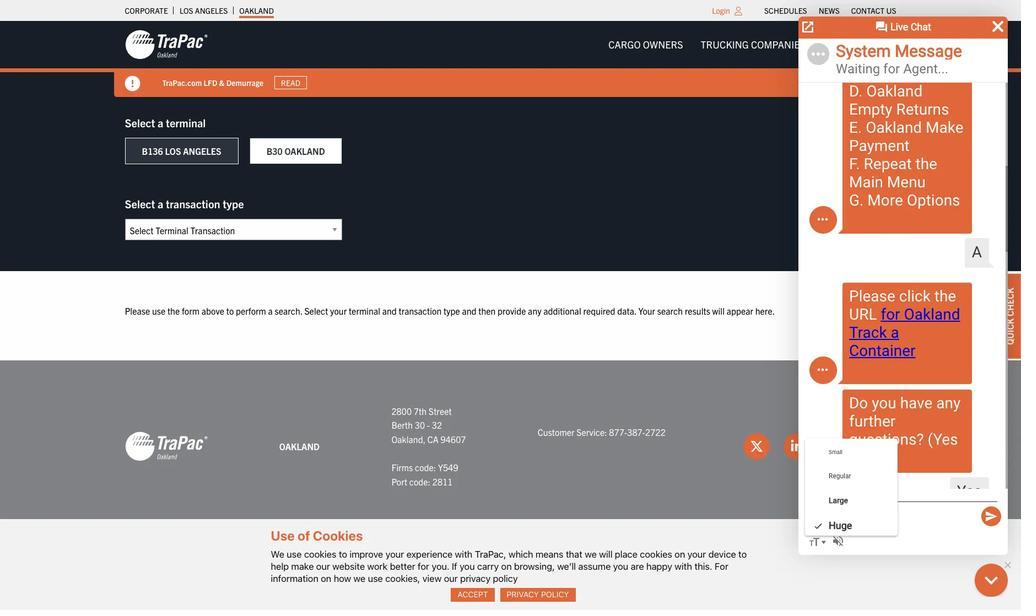 Task type: describe. For each thing, give the bounding box(es) containing it.
shipping
[[823, 38, 868, 51]]

contact us
[[851, 6, 896, 15]]

view
[[423, 573, 442, 584]]

for
[[418, 561, 429, 572]]

light image
[[735, 7, 742, 15]]

cookies
[[313, 528, 363, 544]]

required
[[583, 305, 615, 316]]

are
[[631, 561, 644, 572]]

cargo owners link
[[600, 34, 692, 56]]

-
[[427, 419, 430, 431]]

security
[[537, 545, 572, 555]]

2 cookies from the left
[[640, 549, 672, 560]]

ca
[[428, 434, 439, 445]]

contact us link
[[851, 3, 896, 18]]

1 vertical spatial check
[[1005, 287, 1016, 316]]

search
[[657, 305, 683, 316]]

30
[[415, 419, 425, 431]]

1 horizontal spatial use
[[287, 549, 302, 560]]

0 horizontal spatial terminal
[[166, 116, 206, 130]]

1 vertical spatial angeles
[[183, 145, 221, 157]]

all rights reserved. trapac llc © 2023
[[326, 545, 480, 555]]

oakland image inside footer
[[125, 431, 207, 462]]

use of cookies we use cookies to improve your experience with trapac, which means that we will place cookies on your device to help make our website work better for you. if you carry on browsing, we'll assume you are happy with this. for information on how we use cookies, view our privacy policy
[[271, 528, 747, 584]]

trapac.com
[[162, 77, 202, 87]]

that
[[566, 549, 582, 560]]

assume
[[578, 561, 611, 572]]

firms
[[392, 462, 413, 473]]

contact
[[851, 6, 885, 15]]

website
[[333, 561, 365, 572]]

1 | from the left
[[574, 545, 576, 555]]

b136 los angeles
[[142, 145, 221, 157]]

2 vertical spatial use
[[368, 573, 383, 584]]

login
[[712, 6, 730, 15]]

shipping lines link
[[814, 34, 905, 56]]

0 horizontal spatial your
[[330, 305, 347, 316]]

1 vertical spatial oakland
[[285, 145, 325, 157]]

search.
[[275, 305, 302, 316]]

any
[[528, 305, 542, 316]]

a for terminal
[[158, 116, 163, 130]]

select a transaction type
[[125, 197, 244, 211]]

please use the form above to perform a search. select your terminal and transaction type and then provide any additional required data. your search results will appear here.
[[125, 305, 775, 316]]

us
[[886, 6, 896, 15]]

cargo owners
[[608, 38, 683, 51]]

form
[[182, 305, 200, 316]]

oakland inside footer
[[279, 441, 320, 452]]

port
[[392, 476, 407, 487]]

read link
[[275, 76, 307, 89]]

1 horizontal spatial to
[[339, 549, 347, 560]]

results
[[685, 305, 710, 316]]

2 vertical spatial select
[[304, 305, 328, 316]]

rights
[[340, 545, 367, 555]]

trapac.com lfd & demurrage
[[162, 77, 264, 87]]

policy
[[493, 573, 518, 584]]

1 vertical spatial we
[[354, 573, 366, 584]]

all
[[326, 545, 338, 555]]

shipping lines
[[823, 38, 896, 51]]

street
[[429, 405, 452, 416]]

provide
[[498, 305, 526, 316]]

0 vertical spatial oakland
[[239, 6, 274, 15]]

1 horizontal spatial transaction
[[399, 305, 442, 316]]

2811
[[433, 476, 453, 487]]

then
[[478, 305, 496, 316]]

select for select a transaction type
[[125, 197, 155, 211]]

tariff link
[[671, 545, 696, 555]]

lines
[[870, 38, 896, 51]]

menu bar containing schedules
[[759, 3, 902, 18]]

los angeles
[[180, 6, 228, 15]]

select for select a terminal
[[125, 116, 155, 130]]

footer containing 2800 7th street
[[0, 360, 1021, 567]]

2 | from the left
[[667, 545, 669, 555]]

2 horizontal spatial to
[[739, 549, 747, 560]]

corporate link
[[125, 3, 168, 18]]

of
[[298, 528, 310, 544]]

94607
[[441, 434, 466, 445]]

2 you from the left
[[613, 561, 628, 572]]

device
[[709, 549, 736, 560]]

2 vertical spatial a
[[268, 305, 273, 316]]

2 horizontal spatial &
[[628, 545, 634, 555]]

reserved.
[[369, 545, 408, 555]]

you.
[[432, 561, 449, 572]]

trapac
[[410, 545, 438, 555]]

2 horizontal spatial your
[[688, 549, 706, 560]]

please
[[125, 305, 150, 316]]

b30
[[267, 145, 283, 157]]

owners
[[643, 38, 683, 51]]

additional
[[544, 305, 581, 316]]

y549
[[438, 462, 458, 473]]

happy
[[646, 561, 672, 572]]

2023
[[462, 545, 480, 555]]

oakland,
[[392, 434, 426, 445]]

will inside the use of cookies we use cookies to improve your experience with trapac, which means that we will place cookies on your device to help make our website work better for you. if you carry on browsing, we'll assume you are happy with this. for information on how we use cookies, view our privacy policy
[[599, 549, 613, 560]]

banner containing cargo owners
[[0, 21, 1021, 97]]

customer
[[538, 427, 575, 438]]

0 horizontal spatial our
[[316, 561, 330, 572]]

1 cookies from the left
[[304, 549, 336, 560]]

policy
[[541, 590, 569, 599]]

corporate
[[125, 6, 168, 15]]

1 horizontal spatial &
[[530, 545, 535, 555]]

2 and from the left
[[462, 305, 476, 316]]

appear
[[727, 305, 753, 316]]

companies
[[751, 38, 806, 51]]

privacy policy
[[507, 590, 569, 599]]

this.
[[695, 561, 712, 572]]



Task type: vqa. For each thing, say whether or not it's contained in the screenshot.
lfd
yes



Task type: locate. For each thing, give the bounding box(es) containing it.
0 vertical spatial type
[[223, 197, 244, 211]]

our down all at the left bottom of the page
[[316, 561, 330, 572]]

2722
[[645, 427, 666, 438]]

menu bar up shipping
[[759, 3, 902, 18]]

angeles
[[195, 6, 228, 15], [183, 145, 221, 157]]

use left the
[[152, 305, 165, 316]]

here.
[[755, 305, 775, 316]]

0 horizontal spatial you
[[460, 561, 475, 572]]

service:
[[577, 427, 607, 438]]

make
[[291, 561, 314, 572]]

trucking
[[701, 38, 749, 51]]

0 vertical spatial angeles
[[195, 6, 228, 15]]

0 vertical spatial select
[[125, 116, 155, 130]]

1 vertical spatial transaction
[[399, 305, 442, 316]]

cargo
[[608, 38, 641, 51]]

0 vertical spatial transaction
[[166, 197, 220, 211]]

1 horizontal spatial will
[[712, 305, 725, 316]]

check
[[849, 123, 879, 134], [1005, 287, 1016, 316]]

quick
[[1005, 318, 1016, 345]]

0 vertical spatial our
[[316, 561, 330, 572]]

footer
[[0, 360, 1021, 567]]

1 vertical spatial a
[[158, 197, 163, 211]]

oakland
[[239, 6, 274, 15], [285, 145, 325, 157], [279, 441, 320, 452]]

help
[[271, 561, 289, 572]]

1 horizontal spatial cookies
[[640, 549, 672, 560]]

1 horizontal spatial type
[[444, 305, 460, 316]]

a left search.
[[268, 305, 273, 316]]

menu bar
[[759, 3, 902, 18], [600, 34, 905, 56]]

terminal
[[166, 116, 206, 130], [349, 305, 380, 316]]

with
[[455, 549, 473, 560], [675, 561, 692, 572]]

0 vertical spatial code:
[[415, 462, 436, 473]]

1 vertical spatial with
[[675, 561, 692, 572]]

1 vertical spatial oakland image
[[125, 431, 207, 462]]

1 horizontal spatial and
[[462, 305, 476, 316]]

0 vertical spatial solid image
[[125, 76, 140, 91]]

0 vertical spatial check
[[849, 123, 879, 134]]

we
[[585, 549, 597, 560], [354, 573, 366, 584]]

cookies,
[[385, 573, 420, 584]]

cookies up happy
[[640, 549, 672, 560]]

1 vertical spatial terminal
[[349, 305, 380, 316]]

place
[[615, 549, 638, 560]]

0 vertical spatial we
[[585, 549, 597, 560]]

perform
[[236, 305, 266, 316]]

legal
[[578, 545, 600, 555]]

1 horizontal spatial your
[[386, 549, 404, 560]]

0 horizontal spatial &
[[219, 77, 225, 87]]

browsing,
[[514, 561, 555, 572]]

banner
[[0, 21, 1021, 97]]

above
[[202, 305, 224, 316]]

los inside los angeles link
[[180, 6, 193, 15]]

tariff
[[671, 545, 696, 555]]

solid image inside banner
[[125, 76, 140, 91]]

1 oakland image from the top
[[125, 29, 207, 60]]

0 horizontal spatial will
[[599, 549, 613, 560]]

select right search.
[[304, 305, 328, 316]]

select a terminal
[[125, 116, 206, 130]]

use down work
[[368, 573, 383, 584]]

angeles left oakland link
[[195, 6, 228, 15]]

1 vertical spatial menu bar
[[600, 34, 905, 56]]

1 horizontal spatial you
[[613, 561, 628, 572]]

0 vertical spatial on
[[675, 549, 685, 560]]

1 vertical spatial los
[[165, 145, 181, 157]]

1 vertical spatial solid image
[[879, 125, 888, 134]]

1 vertical spatial privacy
[[507, 590, 539, 599]]

solid image inside check button
[[879, 125, 888, 134]]

quick check link
[[999, 274, 1021, 358]]

which
[[509, 549, 533, 560]]

code: right port
[[409, 476, 430, 487]]

to right all at the left bottom of the page
[[339, 549, 347, 560]]

privacy down policy
[[507, 590, 539, 599]]

1 horizontal spatial privacy
[[635, 545, 666, 555]]

use
[[271, 528, 295, 544]]

0 vertical spatial use
[[152, 305, 165, 316]]

code: up 2811
[[415, 462, 436, 473]]

1 horizontal spatial our
[[444, 573, 458, 584]]

0 horizontal spatial |
[[574, 545, 576, 555]]

0 horizontal spatial cookies
[[304, 549, 336, 560]]

check inside button
[[849, 123, 879, 134]]

1 horizontal spatial we
[[585, 549, 597, 560]]

1 vertical spatial code:
[[409, 476, 430, 487]]

accept link
[[451, 588, 495, 602]]

experience
[[407, 549, 453, 560]]

and
[[382, 305, 397, 316], [462, 305, 476, 316]]

menu bar down light image
[[600, 34, 905, 56]]

with up if
[[455, 549, 473, 560]]

1 vertical spatial select
[[125, 197, 155, 211]]

privacy up happy
[[635, 545, 666, 555]]

on left device on the right bottom
[[675, 549, 685, 560]]

you down place
[[613, 561, 628, 572]]

we up assume
[[585, 549, 597, 560]]

0 vertical spatial privacy
[[635, 545, 666, 555]]

0 horizontal spatial we
[[354, 573, 366, 584]]

2 vertical spatial on
[[321, 573, 331, 584]]

1 vertical spatial will
[[599, 549, 613, 560]]

read
[[281, 78, 300, 88]]

a for transaction
[[158, 197, 163, 211]]

privacy inside privacy policy link
[[507, 590, 539, 599]]

1 horizontal spatial on
[[501, 561, 512, 572]]

privacy
[[635, 545, 666, 555], [507, 590, 539, 599]]

los angeles link
[[180, 3, 228, 18]]

los right b136
[[165, 145, 181, 157]]

to right above
[[226, 305, 234, 316]]

oakland image
[[125, 29, 207, 60], [125, 431, 207, 462]]

our down if
[[444, 573, 458, 584]]

accept
[[458, 590, 488, 599]]

2 horizontal spatial use
[[368, 573, 383, 584]]

0 vertical spatial will
[[712, 305, 725, 316]]

check button
[[840, 116, 896, 142]]

trucking companies
[[701, 38, 806, 51]]

los right corporate link
[[180, 6, 193, 15]]

with down the tariff link
[[675, 561, 692, 572]]

your up this.
[[688, 549, 706, 560]]

trapac,
[[475, 549, 506, 560]]

lfd
[[204, 77, 217, 87]]

will up assume
[[599, 549, 613, 560]]

if
[[452, 561, 457, 572]]

0 horizontal spatial on
[[321, 573, 331, 584]]

berth
[[392, 419, 413, 431]]

1 and from the left
[[382, 305, 397, 316]]

0 vertical spatial oakland image
[[125, 29, 207, 60]]

on
[[675, 549, 685, 560], [501, 561, 512, 572], [321, 573, 331, 584]]

b30 oakland
[[267, 145, 325, 157]]

1 vertical spatial on
[[501, 561, 512, 572]]

information
[[271, 573, 318, 584]]

0 horizontal spatial and
[[382, 305, 397, 316]]

menu bar containing cargo owners
[[600, 34, 905, 56]]

0 vertical spatial with
[[455, 549, 473, 560]]

0 horizontal spatial transaction
[[166, 197, 220, 211]]

privacy inside footer
[[635, 545, 666, 555]]

your right search.
[[330, 305, 347, 316]]

carry
[[477, 561, 499, 572]]

1 you from the left
[[460, 561, 475, 572]]

work
[[367, 561, 388, 572]]

0 vertical spatial menu bar
[[759, 3, 902, 18]]

data.
[[617, 305, 636, 316]]

1 horizontal spatial |
[[667, 545, 669, 555]]

to right device on the right bottom
[[739, 549, 747, 560]]

2 vertical spatial oakland
[[279, 441, 320, 452]]

will right results
[[712, 305, 725, 316]]

b136
[[142, 145, 163, 157]]

schedules link
[[764, 3, 807, 18]]

0 horizontal spatial type
[[223, 197, 244, 211]]

on left how
[[321, 573, 331, 584]]

safety
[[502, 545, 528, 555]]

news link
[[819, 3, 840, 18]]

0 horizontal spatial use
[[152, 305, 165, 316]]

we'll
[[557, 561, 576, 572]]

you right if
[[460, 561, 475, 572]]

no image
[[1002, 559, 1013, 570]]

a down b136
[[158, 197, 163, 211]]

your
[[330, 305, 347, 316], [386, 549, 404, 560], [688, 549, 706, 560]]

a up b136
[[158, 116, 163, 130]]

1 vertical spatial type
[[444, 305, 460, 316]]

cookies
[[304, 549, 336, 560], [640, 549, 672, 560]]

0 vertical spatial a
[[158, 116, 163, 130]]

2800
[[392, 405, 412, 416]]

1 vertical spatial our
[[444, 573, 458, 584]]

& right terms
[[628, 545, 634, 555]]

0 horizontal spatial to
[[226, 305, 234, 316]]

legal terms & privacy link
[[578, 545, 666, 555]]

select up b136
[[125, 116, 155, 130]]

1 horizontal spatial solid image
[[879, 125, 888, 134]]

use up make
[[287, 549, 302, 560]]

0 horizontal spatial solid image
[[125, 76, 140, 91]]

0 horizontal spatial check
[[849, 123, 879, 134]]

0 vertical spatial terminal
[[166, 116, 206, 130]]

387-
[[627, 427, 645, 438]]

select down b136
[[125, 197, 155, 211]]

better
[[390, 561, 415, 572]]

| left the tariff link
[[667, 545, 669, 555]]

select
[[125, 116, 155, 130], [125, 197, 155, 211], [304, 305, 328, 316]]

llc
[[439, 545, 452, 555]]

privacy policy link
[[500, 588, 576, 602]]

means
[[536, 549, 564, 560]]

1 horizontal spatial check
[[1005, 287, 1016, 316]]

we down website
[[354, 573, 366, 584]]

1 horizontal spatial terminal
[[349, 305, 380, 316]]

2 oakland image from the top
[[125, 431, 207, 462]]

solid image
[[125, 76, 140, 91], [879, 125, 888, 134]]

0 vertical spatial los
[[180, 6, 193, 15]]

safety & security | legal terms & privacy | tariff
[[502, 545, 696, 555]]

2 horizontal spatial on
[[675, 549, 685, 560]]

1 vertical spatial use
[[287, 549, 302, 560]]

on up policy
[[501, 561, 512, 572]]

1 horizontal spatial with
[[675, 561, 692, 572]]

angeles down select a terminal
[[183, 145, 221, 157]]

your
[[639, 305, 655, 316]]

transaction
[[166, 197, 220, 211], [399, 305, 442, 316]]

menu bar inside banner
[[600, 34, 905, 56]]

7th
[[414, 405, 427, 416]]

the
[[167, 305, 180, 316]]

demurrage
[[226, 77, 264, 87]]

cookies up make
[[304, 549, 336, 560]]

| left the 'legal'
[[574, 545, 576, 555]]

& right lfd
[[219, 77, 225, 87]]

0 horizontal spatial privacy
[[507, 590, 539, 599]]

your up better
[[386, 549, 404, 560]]

0 horizontal spatial with
[[455, 549, 473, 560]]

& up browsing,
[[530, 545, 535, 555]]

safety & security link
[[502, 545, 572, 555]]

schedules
[[764, 6, 807, 15]]



